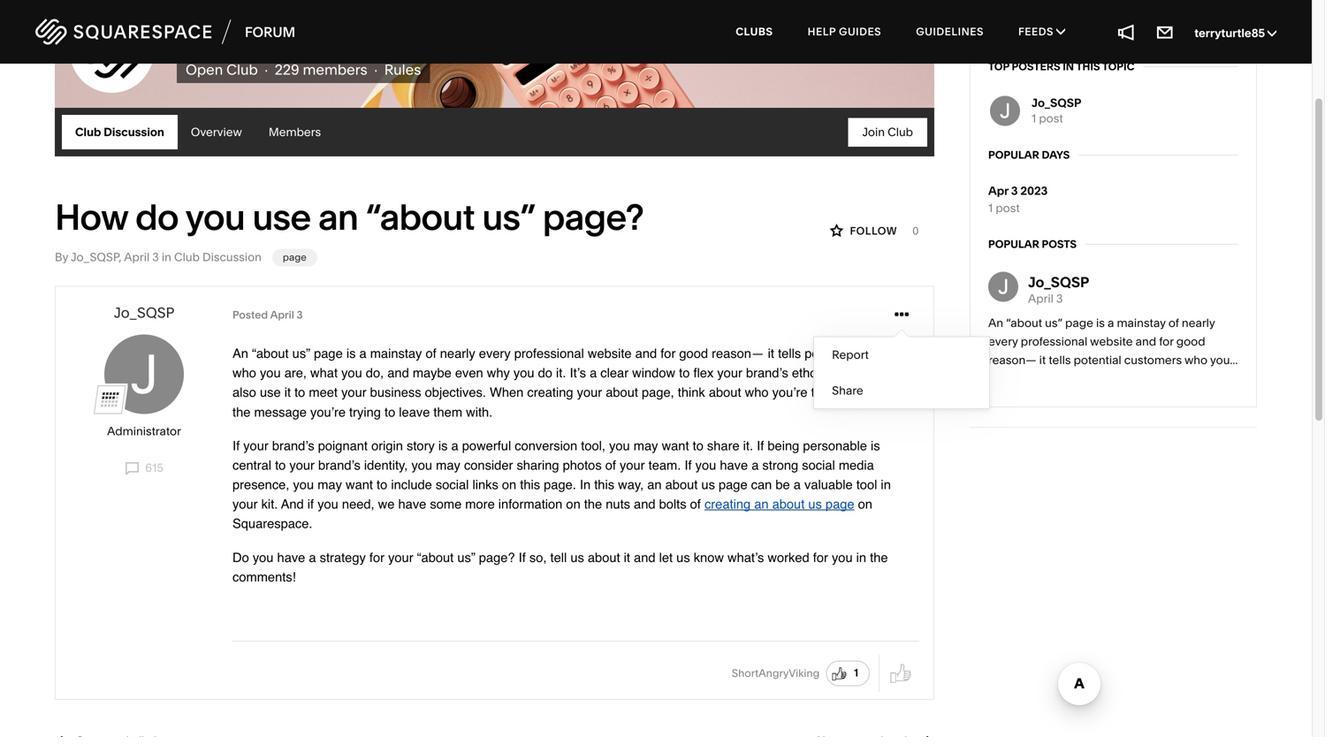 Task type: describe. For each thing, give the bounding box(es) containing it.
members
[[269, 125, 321, 139]]

topic
[[1103, 60, 1135, 73]]

can inside an "about us" page is a mainstay of nearly every professional website and for good reason— it tells potential customers who you are, what you do, and maybe even why you do it. it's a clear window to flex your brand's ethos, but you can also use it to meet your business objectives. when creating your about page, think about who you're trying to reach and the message you're trying to leave them with.
[[877, 365, 898, 381]]

us right let
[[677, 550, 690, 565]]

1 vertical spatial you're
[[310, 404, 346, 420]]

report
[[832, 348, 869, 362]]

about inside do you have a strategy for your "about us" page? if so, tell us about it and let us know what's worked for you in the comments!
[[588, 550, 620, 565]]

in inside do you have a strategy for your "about us" page? if so, tell us about it and let us know what's worked for you in the comments!
[[857, 550, 867, 565]]

top posters in this topic
[[989, 60, 1135, 73]]

message
[[254, 404, 307, 420]]

window
[[633, 365, 676, 381]]

for inside an "about us" page is a mainstay of nearly every professional website and for good reason— it tells potential customers who you...
[[1160, 335, 1174, 349]]

do inside an "about us" page is a mainstay of nearly every professional website and for good reason— it tells potential customers who you are, what you do, and maybe even why you do it. it's a clear window to flex your brand's ethos, but you can also use it to meet your business objectives. when creating your about page, think about who you're trying to reach and the message you're trying to leave them with.
[[538, 365, 553, 381]]

them
[[434, 404, 463, 420]]

1 vertical spatial discussion
[[203, 250, 262, 264]]

guidelines link
[[901, 9, 1000, 55]]

also
[[233, 385, 256, 400]]

help guides link
[[792, 9, 898, 55]]

customers for an "about us" page is a mainstay of nearly every professional website and for good reason— it tells potential customers who you are, what you do, and maybe even why you do it. it's a clear window to flex your brand's ethos, but you can also use it to meet your business objectives. when creating your about page, think about who you're trying to reach and the message you're trying to leave them with.
[[858, 346, 918, 361]]

a inside an "about us" page is a mainstay of nearly every professional website and for good reason— it tells potential customers who you...
[[1108, 316, 1115, 331]]

you down story on the left bottom of the page
[[412, 458, 433, 473]]

guides
[[839, 25, 882, 38]]

0 vertical spatial an
[[318, 195, 358, 239]]

are,
[[285, 365, 307, 381]]

nearly for you...
[[1182, 316, 1216, 331]]

if
[[308, 497, 314, 512]]

think
[[678, 385, 706, 400]]

more options... image
[[895, 305, 909, 326]]

how do you use an "about us" page?
[[55, 195, 644, 239]]

0 vertical spatial april
[[124, 250, 150, 264]]

to left flex
[[679, 365, 690, 381]]

an "about us" page is a mainstay of nearly every professional website and for good reason— it tells potential customers who you...
[[989, 316, 1238, 367]]

1 horizontal spatial in
[[1063, 60, 1075, 73]]

comment image
[[125, 462, 139, 476]]

you down "share"
[[696, 458, 717, 473]]

3 right posted
[[297, 309, 303, 321]]

about down be
[[773, 497, 805, 512]]

0 horizontal spatial on
[[502, 477, 517, 493]]

and
[[281, 497, 304, 512]]

meet
[[309, 385, 338, 400]]

reason— for an "about us" page is a mainstay of nearly every professional website and for good reason— it tells potential customers who you are, what you do, and maybe even why you do it. it's a clear window to flex your brand's ethos, but you can also use it to meet your business objectives. when creating your about page, think about who you're trying to reach and the message you're trying to leave them with.
[[712, 346, 765, 361]]

so,
[[530, 550, 547, 565]]

messages image
[[1156, 22, 1176, 42]]

1 vertical spatial jo_sqsp link
[[71, 250, 119, 264]]

1 vertical spatial brand's
[[272, 438, 315, 454]]

professional for you...
[[1021, 335, 1088, 349]]

club discussion
[[75, 125, 164, 139]]

when
[[490, 385, 524, 400]]

share
[[707, 438, 740, 454]]

what's
[[728, 550, 764, 565]]

posted april 3
[[233, 309, 303, 321]]

squarespace forum image
[[35, 16, 296, 47]]

potential for an "about us" page is a mainstay of nearly every professional website and for good reason— it tells potential customers who you are, what you do, and maybe even why you do it. it's a clear window to flex your brand's ethos, but you can also use it to meet your business objectives. when creating your about page, think about who you're trying to reach and the message you're trying to leave them with.
[[805, 346, 854, 361]]

strategy
[[320, 550, 366, 565]]

website for an "about us" page is a mainstay of nearly every professional website and for good reason— it tells potential customers who you...
[[1091, 335, 1133, 349]]

clear
[[601, 365, 629, 381]]

0 horizontal spatial discussion
[[104, 125, 164, 139]]

1 inside the apr 3 2023 1 post
[[989, 201, 993, 215]]

conversion
[[515, 438, 578, 454]]

2 vertical spatial brand's
[[318, 458, 361, 473]]

potential for an "about us" page is a mainstay of nearly every professional website and for good reason— it tells potential customers who you...
[[1074, 353, 1122, 367]]

know
[[694, 550, 724, 565]]

star image
[[192, 24, 204, 36]]

you down report
[[853, 365, 874, 381]]

it up message on the left bottom of the page
[[285, 385, 291, 400]]

you...
[[1211, 353, 1238, 367]]

if right team.
[[685, 458, 692, 473]]

0 vertical spatial want
[[662, 438, 689, 454]]

can inside if your brand's poignant origin story is a powerful conversion tool, you may want to share it. if being personable is central to your brand's identity, you may consider sharing photos of your team. if you have a strong social media presence, you may want to include social links on this page. in this way, an about us page can be a valuable tool in your kit. and if you need, we have some more information on the nuts and bolts of
[[751, 477, 772, 493]]

3 inside the apr 3 2023 1 post
[[1012, 184, 1018, 198]]

like image inside 1 link
[[831, 665, 848, 683]]

do you have a strategy for your "about us" page? if so, tell us about it and let us know what's worked for you in the comments!
[[233, 550, 892, 585]]

notifications image
[[1117, 22, 1137, 42]]

comments!
[[233, 569, 296, 585]]

to down identity, in the left bottom of the page
[[377, 477, 388, 493]]

an inside 'creating an about us page' link
[[755, 497, 769, 512]]

follow
[[850, 225, 898, 237]]

sharing
[[517, 458, 559, 473]]

website for an "about us" page is a mainstay of nearly every professional website and for good reason— it tells potential customers who you are, what you do, and maybe even why you do it. it's a clear window to flex your brand's ethos, but you can also use it to meet your business objectives. when creating your about page, think about who you're trying to reach and the message you're trying to leave them with.
[[588, 346, 632, 361]]

1 horizontal spatial like image
[[888, 661, 914, 687]]

page down 'valuable'
[[826, 497, 855, 512]]

personable
[[803, 438, 868, 454]]

valuable
[[805, 477, 853, 493]]

squarespace.
[[233, 516, 313, 532]]

with.
[[466, 404, 493, 420]]

0
[[913, 225, 920, 237]]

page link
[[272, 249, 317, 267]]

flex
[[694, 365, 714, 381]]

1 horizontal spatial who
[[745, 385, 769, 400]]

links
[[473, 477, 499, 493]]

media
[[839, 458, 875, 473]]

0 vertical spatial use
[[252, 195, 311, 239]]

how
[[55, 195, 128, 239]]

maybe
[[413, 365, 452, 381]]

you left do,
[[341, 365, 362, 381]]

open club            ·       229 members                      · rules
[[186, 61, 421, 78]]

if left being
[[757, 438, 764, 454]]

nuts
[[606, 497, 631, 512]]

need,
[[342, 497, 375, 512]]

post inside the apr 3 2023 1 post
[[996, 201, 1020, 215]]

of inside an "about us" page is a mainstay of nearly every professional website and for good reason— it tells potential customers who you...
[[1169, 316, 1180, 331]]

even
[[455, 365, 484, 381]]

you up comments!
[[253, 550, 274, 565]]

an "about us" page is a mainstay of nearly every professional website and for good reason— it tells potential customers who you are, what you do, and maybe even why you do it. it's a clear window to flex your brand's ethos, but you can also use it to meet your business objectives. when creating your about page, think about who you're trying to reach and the message you're trying to leave them with.
[[233, 346, 923, 420]]

0 vertical spatial social
[[802, 458, 836, 473]]

jo_sqsp for jo_sqsp april 3
[[1029, 274, 1090, 291]]

members
[[303, 61, 368, 78]]

strong
[[763, 458, 799, 473]]

identity,
[[364, 458, 408, 473]]

bolts
[[659, 497, 687, 512]]

posted
[[233, 309, 268, 321]]

mainstay for you...
[[1117, 316, 1166, 331]]

about down flex
[[709, 385, 742, 400]]

team.
[[649, 458, 681, 473]]

it. inside if your brand's poignant origin story is a powerful conversion tool, you may want to share it. if being personable is central to your brand's identity, you may consider sharing photos of your team. if you have a strong social media presence, you may want to include social links on this page. in this way, an about us page can be a valuable tool in your kit. and if you need, we have some more information on the nuts and bolts of
[[744, 438, 754, 454]]

page inside an "about us" page is a mainstay of nearly every professional website and for good reason— it tells potential customers who you...
[[1066, 316, 1094, 331]]

0 vertical spatial club discussion link
[[62, 115, 178, 150]]

an for an "about us" page is a mainstay of nearly every professional website and for good reason— it tells potential customers who you...
[[989, 316, 1004, 331]]

report link
[[815, 337, 990, 373]]

page inside an "about us" page is a mainstay of nearly every professional website and for good reason— it tells potential customers who you are, what you do, and maybe even why you do it. it's a clear window to flex your brand's ethos, but you can also use it to meet your business objectives. when creating your about page, think about who you're trying to reach and the message you're trying to leave them with.
[[314, 346, 343, 361]]

on squarespace.
[[233, 497, 876, 532]]

,
[[119, 250, 122, 264]]

0 vertical spatial do
[[135, 195, 179, 239]]

us right tell
[[571, 550, 584, 565]]

club right join
[[888, 125, 914, 139]]

let
[[659, 550, 673, 565]]

page.
[[544, 477, 577, 493]]

"about inside an "about us" page is a mainstay of nearly every professional website and for good reason— it tells potential customers who you...
[[1007, 316, 1043, 331]]

terryturtle85
[[1195, 26, 1268, 40]]

reason— for an "about us" page is a mainstay of nearly every professional website and for good reason— it tells potential customers who you...
[[989, 353, 1037, 367]]

2 vertical spatial jo_sqsp link
[[114, 304, 175, 322]]

share
[[832, 384, 864, 398]]

you left are,
[[260, 365, 281, 381]]

and inside an "about us" page is a mainstay of nearly every professional website and for good reason— it tells potential customers who you...
[[1136, 335, 1157, 349]]

0 horizontal spatial in
[[162, 250, 172, 264]]

shortangryviking link
[[732, 667, 820, 680]]

caret down image
[[1268, 27, 1277, 39]]

you up by jo_sqsp , april 3 in club discussion at the left
[[185, 195, 245, 239]]

we
[[378, 497, 395, 512]]

help
[[808, 25, 836, 38]]

about down clear
[[606, 385, 638, 400]]

page? inside do you have a strategy for your "about us" page? if so, tell us about it and let us know what's worked for you in the comments!
[[479, 550, 515, 565]]

information
[[499, 497, 563, 512]]

reach
[[861, 385, 894, 400]]

0 horizontal spatial trying
[[349, 404, 381, 420]]

jo_sqsp right by
[[71, 250, 119, 264]]

1 link
[[826, 661, 870, 687]]

this
[[1077, 60, 1101, 73]]

0 horizontal spatial social
[[436, 477, 469, 493]]

us" inside an "about us" page is a mainstay of nearly every professional website and for good reason— it tells potential customers who you are, what you do, and maybe even why you do it. it's a clear window to flex your brand's ethos, but you can also use it to meet your business objectives. when creating your about page, think about who you're trying to reach and the message you're trying to leave them with.
[[292, 346, 310, 361]]

2 this from the left
[[595, 477, 615, 493]]

tells for an "about us" page is a mainstay of nearly every professional website and for good reason— it tells potential customers who you are, what you do, and maybe even why you do it. it's a clear window to flex your brand's ethos, but you can also use it to meet your business objectives. when creating your about page, think about who you're trying to reach and the message you're trying to leave them with.
[[778, 346, 801, 361]]

guidelines
[[916, 25, 984, 38]]

your up way,
[[620, 458, 645, 473]]

1 horizontal spatial jo_sqsp image
[[991, 96, 1021, 126]]

you up if
[[293, 477, 314, 493]]

of inside an "about us" page is a mainstay of nearly every professional website and for good reason— it tells potential customers who you are, what you do, and maybe even why you do it. it's a clear window to flex your brand's ethos, but you can also use it to meet your business objectives. when creating your about page, think about who you're trying to reach and the message you're trying to leave them with.
[[426, 346, 437, 361]]

1 horizontal spatial may
[[436, 458, 461, 473]]

1 this from the left
[[520, 477, 540, 493]]

posters
[[1012, 60, 1061, 73]]

0 vertical spatial jo_sqsp link
[[1032, 96, 1082, 110]]

"about inside do you have a strategy for your "about us" page? if so, tell us about it and let us know what's worked for you in the comments!
[[417, 550, 454, 565]]

tool,
[[581, 438, 606, 454]]

presence,
[[233, 477, 290, 493]]

popular for 1 post
[[989, 149, 1040, 161]]

you right if
[[318, 497, 339, 512]]

page up posted april 3
[[283, 252, 307, 263]]

members link
[[255, 115, 334, 150]]

and inside if your brand's poignant origin story is a powerful conversion tool, you may want to share it. if being personable is central to your brand's identity, you may consider sharing photos of your team. if you have a strong social media presence, you may want to include social links on this page. in this way, an about us page can be a valuable tool in your kit. and if you need, we have some more information on the nuts and bolts of
[[634, 497, 656, 512]]

you right tool,
[[609, 438, 630, 454]]

shortangryviking
[[732, 667, 820, 680]]

online sellers
[[216, 13, 371, 43]]

1 vertical spatial have
[[398, 497, 427, 512]]

an inside if your brand's poignant origin story is a powerful conversion tool, you may want to share it. if being personable is central to your brand's identity, you may consider sharing photos of your team. if you have a strong social media presence, you may want to include social links on this page. in this way, an about us page can be a valuable tool in your kit. and if you need, we have some more information on the nuts and bolts of
[[648, 477, 662, 493]]

us inside 'creating an about us page' link
[[809, 497, 822, 512]]

to up presence,
[[275, 458, 286, 473]]

share link
[[815, 373, 990, 409]]

your up central
[[243, 438, 269, 454]]

join
[[863, 125, 885, 139]]

overview
[[191, 125, 242, 139]]

open
[[186, 61, 223, 78]]

1 vertical spatial jo_sqsp image
[[104, 335, 184, 414]]



Task type: locate. For each thing, give the bounding box(es) containing it.
0 vertical spatial can
[[877, 365, 898, 381]]

an for an "about us" page is a mainstay of nearly every professional website and for good reason— it tells potential customers who you are, what you do, and maybe even why you do it. it's a clear window to flex your brand's ethos, but you can also use it to meet your business objectives. when creating your about page, think about who you're trying to reach and the message you're trying to leave them with.
[[233, 346, 248, 361]]

a inside do you have a strategy for your "about us" page? if so, tell us about it and let us know what's worked for you in the comments!
[[309, 550, 316, 565]]

page down "share"
[[719, 477, 748, 493]]

0 horizontal spatial want
[[346, 477, 373, 493]]

3 right apr
[[1012, 184, 1018, 198]]

social up 'valuable'
[[802, 458, 836, 473]]

have down "share"
[[720, 458, 748, 473]]

why
[[487, 365, 510, 381]]

popular
[[989, 149, 1040, 161], [989, 238, 1040, 251]]

april for posted
[[270, 309, 294, 321]]

2 vertical spatial the
[[870, 550, 888, 565]]

2 horizontal spatial the
[[870, 550, 888, 565]]

0 horizontal spatial post
[[996, 201, 1020, 215]]

nearly inside an "about us" page is a mainstay of nearly every professional website and for good reason— it tells potential customers who you...
[[1182, 316, 1216, 331]]

reason— up flex
[[712, 346, 765, 361]]

club right the ',' at the top left of page
[[174, 250, 200, 264]]

in right the ',' at the top left of page
[[162, 250, 172, 264]]

0 vertical spatial you're
[[773, 385, 808, 400]]

you right why on the left
[[514, 365, 535, 381]]

1 horizontal spatial page?
[[543, 195, 644, 239]]

1 horizontal spatial website
[[1091, 335, 1133, 349]]

customers inside an "about us" page is a mainstay of nearly every professional website and for good reason— it tells potential customers who you are, what you do, and maybe even why you do it. it's a clear window to flex your brand's ethos, but you can also use it to meet your business objectives. when creating your about page, think about who you're trying to reach and the message you're trying to leave them with.
[[858, 346, 918, 361]]

your inside do you have a strategy for your "about us" page? if so, tell us about it and let us know what's worked for you in the comments!
[[388, 550, 414, 565]]

1 vertical spatial in
[[881, 477, 891, 493]]

the inside do you have a strategy for your "about us" page? if so, tell us about it and let us know what's worked for you in the comments!
[[870, 550, 888, 565]]

professional up it's
[[514, 346, 584, 361]]

1 horizontal spatial customers
[[1125, 353, 1183, 367]]

0 vertical spatial the
[[233, 404, 251, 420]]

1 vertical spatial popular
[[989, 238, 1040, 251]]

615 link
[[125, 461, 163, 476]]

0 vertical spatial brand's
[[746, 365, 789, 381]]

in left the this
[[1063, 60, 1075, 73]]

your left kit.
[[233, 497, 258, 512]]

good for an "about us" page is a mainstay of nearly every professional website and for good reason— it tells potential customers who you are, what you do, and maybe even why you do it. it's a clear window to flex your brand's ethos, but you can also use it to meet your business objectives. when creating your about page, think about who you're trying to reach and the message you're trying to leave them with.
[[680, 346, 708, 361]]

creating an about us page link
[[705, 495, 855, 513]]

0 horizontal spatial 1
[[854, 667, 859, 680]]

jo_sqsp image
[[991, 96, 1021, 126], [104, 335, 184, 414]]

do left it's
[[538, 365, 553, 381]]

nearly inside an "about us" page is a mainstay of nearly every professional website and for good reason— it tells potential customers who you are, what you do, and maybe even why you do it. it's a clear window to flex your brand's ethos, but you can also use it to meet your business objectives. when creating your about page, think about who you're trying to reach and the message you're trying to leave them with.
[[440, 346, 476, 361]]

0 horizontal spatial the
[[233, 404, 251, 420]]

popular up jo_sqsp icon
[[989, 238, 1040, 251]]

do up by jo_sqsp , april 3 in club discussion at the left
[[135, 195, 179, 239]]

posts
[[1042, 238, 1077, 251]]

your up if
[[290, 458, 315, 473]]

post down apr
[[996, 201, 1020, 215]]

1 vertical spatial social
[[436, 477, 469, 493]]

1 horizontal spatial trying
[[812, 385, 843, 400]]

have up comments!
[[277, 550, 305, 565]]

days
[[1042, 149, 1070, 161]]

1 vertical spatial the
[[584, 497, 602, 512]]

an
[[318, 195, 358, 239], [648, 477, 662, 493], [755, 497, 769, 512]]

origin
[[372, 438, 403, 454]]

it
[[768, 346, 775, 361], [1040, 353, 1046, 367], [285, 385, 291, 400], [624, 550, 631, 565]]

tool
[[857, 477, 878, 493]]

1 vertical spatial trying
[[349, 404, 381, 420]]

potential inside an "about us" page is a mainstay of nearly every professional website and for good reason— it tells potential customers who you...
[[1074, 353, 1122, 367]]

clubs link
[[720, 9, 789, 55]]

online sellers image
[[72, 11, 152, 91]]

jo_sqsp link down top posters in this topic
[[1032, 96, 1082, 110]]

1 horizontal spatial post
[[1039, 111, 1064, 126]]

1 horizontal spatial want
[[662, 438, 689, 454]]

us down "share"
[[702, 477, 715, 493]]

follow link
[[814, 219, 914, 244]]

popular up apr
[[989, 149, 1040, 161]]

who for you...
[[1185, 353, 1208, 367]]

1 horizontal spatial in
[[857, 550, 867, 565]]

and inside do you have a strategy for your "about us" page? if so, tell us about it and let us know what's worked for you in the comments!
[[634, 550, 656, 565]]

0 vertical spatial in
[[1063, 60, 1075, 73]]

have down include at bottom
[[398, 497, 427, 512]]

help guides
[[808, 25, 882, 38]]

mainstay
[[1117, 316, 1166, 331], [370, 346, 422, 361]]

page inside if your brand's poignant origin story is a powerful conversion tool, you may want to share it. if being personable is central to your brand's identity, you may consider sharing photos of your team. if you have a strong social media presence, you may want to include social links on this page. in this way, an about us page can be a valuable tool in your kit. and if you need, we have some more information on the nuts and bolts of
[[719, 477, 748, 493]]

top
[[989, 60, 1010, 73]]

it inside do you have a strategy for your "about us" page? if so, tell us about it and let us know what's worked for you in the comments!
[[624, 550, 631, 565]]

level 9 image
[[94, 384, 126, 416]]

1 horizontal spatial brand's
[[318, 458, 361, 473]]

your down do,
[[341, 385, 367, 400]]

1 horizontal spatial this
[[595, 477, 615, 493]]

0 vertical spatial mainstay
[[1117, 316, 1166, 331]]

every for an "about us" page is a mainstay of nearly every professional website and for good reason— it tells potential customers who you...
[[989, 335, 1019, 349]]

who inside an "about us" page is a mainstay of nearly every professional website and for good reason— it tells potential customers who you...
[[1185, 353, 1208, 367]]

jo_sqsp 1 post
[[1032, 96, 1082, 126]]

0 horizontal spatial good
[[680, 346, 708, 361]]

1 horizontal spatial an
[[648, 477, 662, 493]]

nearly up 'you...'
[[1182, 316, 1216, 331]]

mainstay inside an "about us" page is a mainstay of nearly every professional website and for good reason— it tells potential customers who you...
[[1117, 316, 1166, 331]]

an inside an "about us" page is a mainstay of nearly every professional website and for good reason— it tells potential customers who you are, what you do, and maybe even why you do it. it's a clear window to flex your brand's ethos, but you can also use it to meet your business objectives. when creating your about page, think about who you're trying to reach and the message you're trying to leave them with.
[[233, 346, 248, 361]]

1 horizontal spatial it.
[[744, 438, 754, 454]]

tell
[[551, 550, 567, 565]]

1 horizontal spatial creating
[[705, 497, 751, 512]]

"about inside an "about us" page is a mainstay of nearly every professional website and for good reason— it tells potential customers who you are, what you do, and maybe even why you do it. it's a clear window to flex your brand's ethos, but you can also use it to meet your business objectives. when creating your about page, think about who you're trying to reach and the message you're trying to leave them with.
[[252, 346, 289, 361]]

2 vertical spatial 1
[[854, 667, 859, 680]]

the down also
[[233, 404, 251, 420]]

in inside if your brand's poignant origin story is a powerful conversion tool, you may want to share it. if being personable is central to your brand's identity, you may consider sharing photos of your team. if you have a strong social media presence, you may want to include social links on this page. in this way, an about us page can be a valuable tool in your kit. and if you need, we have some more information on the nuts and bolts of
[[580, 477, 591, 493]]

an inside an "about us" page is a mainstay of nearly every professional website and for good reason— it tells potential customers who you...
[[989, 316, 1004, 331]]

more
[[465, 497, 495, 512]]

story
[[407, 438, 435, 454]]

1 vertical spatial club discussion link
[[174, 250, 262, 264]]

0 horizontal spatial nearly
[[440, 346, 476, 361]]

0 horizontal spatial have
[[277, 550, 305, 565]]

be
[[776, 477, 790, 493]]

the
[[233, 404, 251, 420], [584, 497, 602, 512], [870, 550, 888, 565]]

an up also
[[233, 346, 248, 361]]

us inside if your brand's poignant origin story is a powerful conversion tool, you may want to share it. if being personable is central to your brand's identity, you may consider sharing photos of your team. if you have a strong social media presence, you may want to include social links on this page. in this way, an about us page can be a valuable tool in your kit. and if you need, we have some more information on the nuts and bolts of
[[702, 477, 715, 493]]

2 popular from the top
[[989, 238, 1040, 251]]

popular posts
[[989, 238, 1077, 251]]

0 horizontal spatial like image
[[831, 665, 848, 683]]

1 horizontal spatial mainstay
[[1117, 316, 1166, 331]]

if up central
[[233, 438, 240, 454]]

professional down the "jo_sqsp april 3"
[[1021, 335, 1088, 349]]

club right the open
[[227, 61, 258, 78]]

if left "so,"
[[519, 550, 526, 565]]

club discussion link
[[62, 115, 178, 150], [174, 250, 262, 264]]

2 horizontal spatial in
[[881, 477, 891, 493]]

1 horizontal spatial tells
[[1049, 353, 1071, 367]]

may up need,
[[318, 477, 342, 493]]

us" inside an "about us" page is a mainstay of nearly every professional website and for good reason— it tells potential customers who you...
[[1046, 316, 1063, 331]]

who for you
[[233, 365, 256, 381]]

1 horizontal spatial april
[[270, 309, 294, 321]]

jo_sqsp for jo_sqsp 1 post
[[1032, 96, 1082, 110]]

2 vertical spatial an
[[755, 497, 769, 512]]

0 horizontal spatial professional
[[514, 346, 584, 361]]

every down jo_sqsp icon
[[989, 335, 1019, 349]]

poignant
[[318, 438, 368, 454]]

brand's left ethos,
[[746, 365, 789, 381]]

it. inside an "about us" page is a mainstay of nearly every professional website and for good reason— it tells potential customers who you are, what you do, and maybe even why you do it. it's a clear window to flex your brand's ethos, but you can also use it to meet your business objectives. when creating your about page, think about who you're trying to reach and the message you're trying to leave them with.
[[556, 365, 566, 381]]

to down but
[[847, 385, 858, 400]]

1 horizontal spatial on
[[566, 497, 581, 512]]

worked
[[768, 550, 810, 565]]

3 right the ',' at the top left of page
[[152, 250, 159, 264]]

0 vertical spatial nearly
[[1182, 316, 1216, 331]]

0 vertical spatial trying
[[812, 385, 843, 400]]

1 vertical spatial it.
[[744, 438, 754, 454]]

0 horizontal spatial who
[[233, 365, 256, 381]]

you're down ethos,
[[773, 385, 808, 400]]

reason— inside an "about us" page is a mainstay of nearly every professional website and for good reason— it tells potential customers who you...
[[989, 353, 1037, 367]]

to down are,
[[295, 385, 305, 400]]

discussion
[[104, 125, 164, 139], [203, 250, 262, 264]]

the inside if your brand's poignant origin story is a powerful conversion tool, you may want to share it. if being personable is central to your brand's identity, you may consider sharing photos of your team. if you have a strong social media presence, you may want to include social links on this page. in this way, an about us page can be a valuable tool in your kit. and if you need, we have some more information on the nuts and bolts of
[[584, 497, 602, 512]]

it left let
[[624, 550, 631, 565]]

1 vertical spatial want
[[346, 477, 373, 493]]

0 horizontal spatial you're
[[310, 404, 346, 420]]

if
[[233, 438, 240, 454], [757, 438, 764, 454], [685, 458, 692, 473], [519, 550, 526, 565]]

2023
[[1021, 184, 1048, 198]]

1 vertical spatial an
[[648, 477, 662, 493]]

it inside an "about us" page is a mainstay of nearly every professional website and for good reason— it tells potential customers who you...
[[1040, 353, 1046, 367]]

in inside if your brand's poignant origin story is a powerful conversion tool, you may want to share it. if being personable is central to your brand's identity, you may consider sharing photos of your team. if you have a strong social media presence, you may want to include social links on this page. in this way, an about us page can be a valuable tool in your kit. and if you need, we have some more information on the nuts and bolts of
[[881, 477, 891, 493]]

creating
[[527, 385, 574, 400], [705, 497, 751, 512]]

brand's
[[746, 365, 789, 381], [272, 438, 315, 454], [318, 458, 361, 473]]

every inside an "about us" page is a mainstay of nearly every professional website and for good reason— it tells potential customers who you are, what you do, and maybe even why you do it. it's a clear window to flex your brand's ethos, but you can also use it to meet your business objectives. when creating your about page, think about who you're trying to reach and the message you're trying to leave them with.
[[479, 346, 511, 361]]

administrator
[[107, 424, 181, 438]]

tab list containing club discussion
[[62, 115, 841, 150]]

it's
[[570, 365, 586, 381]]

for inside an "about us" page is a mainstay of nearly every professional website and for good reason— it tells potential customers who you are, what you do, and maybe even why you do it. it's a clear window to flex your brand's ethos, but you can also use it to meet your business objectives. when creating your about page, think about who you're trying to reach and the message you're trying to leave them with.
[[661, 346, 676, 361]]

0 horizontal spatial every
[[479, 346, 511, 361]]

1 down apr
[[989, 201, 993, 215]]

2 vertical spatial may
[[318, 477, 342, 493]]

2 horizontal spatial may
[[634, 438, 658, 454]]

include
[[391, 477, 432, 493]]

1 vertical spatial april
[[1029, 292, 1054, 306]]

feeds link
[[1003, 9, 1082, 55]]

sellers
[[295, 13, 371, 43]]

every up why on the left
[[479, 346, 511, 361]]

0 horizontal spatial jo_sqsp image
[[104, 335, 184, 414]]

us" inside do you have a strategy for your "about us" page? if so, tell us about it and let us know what's worked for you in the comments!
[[458, 550, 476, 565]]

jo_sqsp
[[1032, 96, 1082, 110], [71, 250, 119, 264], [1029, 274, 1090, 291], [114, 304, 175, 322]]

do
[[135, 195, 179, 239], [538, 365, 553, 381]]

professional inside an "about us" page is a mainstay of nearly every professional website and for good reason— it tells potential customers who you are, what you do, and maybe even why you do it. it's a clear window to flex your brand's ethos, but you can also use it to meet your business objectives. when creating your about page, think about who you're trying to reach and the message you're trying to leave them with.
[[514, 346, 584, 361]]

brand's inside an "about us" page is a mainstay of nearly every professional website and for good reason— it tells potential customers who you are, what you do, and maybe even why you do it. it's a clear window to flex your brand's ethos, but you can also use it to meet your business objectives. when creating your about page, think about who you're trying to reach and the message you're trying to leave them with.
[[746, 365, 789, 381]]

april right jo_sqsp icon
[[1029, 292, 1054, 306]]

is
[[1097, 316, 1105, 331], [347, 346, 356, 361], [439, 438, 448, 454], [871, 438, 881, 454]]

us"
[[482, 195, 535, 239], [1046, 316, 1063, 331], [292, 346, 310, 361], [458, 550, 476, 565]]

good for an "about us" page is a mainstay of nearly every professional website and for good reason— it tells potential customers who you...
[[1177, 335, 1206, 349]]

potential up but
[[805, 346, 854, 361]]

1 horizontal spatial professional
[[1021, 335, 1088, 349]]

to left "share"
[[693, 438, 704, 454]]

professional inside an "about us" page is a mainstay of nearly every professional website and for good reason— it tells potential customers who you...
[[1021, 335, 1088, 349]]

2 horizontal spatial april
[[1029, 292, 1054, 306]]

jo_sqsp down posts
[[1029, 274, 1090, 291]]

club inside tab list
[[75, 125, 101, 139]]

1 inside jo_sqsp 1 post
[[1032, 111, 1037, 126]]

1 vertical spatial may
[[436, 458, 461, 473]]

good inside an "about us" page is a mainstay of nearly every professional website and for good reason— it tells potential customers who you are, what you do, and maybe even why you do it. it's a clear window to flex your brand's ethos, but you can also use it to meet your business objectives. when creating your about page, think about who you're trying to reach and the message you're trying to leave them with.
[[680, 346, 708, 361]]

jo_sqsp image
[[989, 272, 1019, 302]]

have inside do you have a strategy for your "about us" page? if so, tell us about it and let us know what's worked for you in the comments!
[[277, 550, 305, 565]]

social up some
[[436, 477, 469, 493]]

to
[[679, 365, 690, 381], [295, 385, 305, 400], [847, 385, 858, 400], [385, 404, 396, 420], [693, 438, 704, 454], [275, 458, 286, 473], [377, 477, 388, 493]]

page
[[283, 252, 307, 263], [1066, 316, 1094, 331], [314, 346, 343, 361], [719, 477, 748, 493], [826, 497, 855, 512]]

about inside if your brand's poignant origin story is a powerful conversion tool, you may want to share it. if being personable is central to your brand's identity, you may consider sharing photos of your team. if you have a strong social media presence, you may want to include social links on this page. in this way, an about us page can be a valuable tool in your kit. and if you need, we have some more information on the nuts and bolts of
[[666, 477, 698, 493]]

jo_sqsp link down by jo_sqsp , april 3 in club discussion at the left
[[114, 304, 175, 322]]

feeds
[[1019, 25, 1057, 38]]

1 vertical spatial use
[[260, 385, 281, 400]]

consider
[[464, 458, 513, 473]]

tells inside an "about us" page is a mainstay of nearly every professional website and for good reason— it tells potential customers who you are, what you do, and maybe even why you do it. it's a clear window to flex your brand's ethos, but you can also use it to meet your business objectives. when creating your about page, think about who you're trying to reach and the message you're trying to leave them with.
[[778, 346, 801, 361]]

your right flex
[[718, 365, 743, 381]]

if inside do you have a strategy for your "about us" page? if so, tell us about it and let us know what's worked for you in the comments!
[[519, 550, 526, 565]]

1 vertical spatial can
[[751, 477, 772, 493]]

website inside an "about us" page is a mainstay of nearly every professional website and for good reason— it tells potential customers who you...
[[1091, 335, 1133, 349]]

on right links
[[502, 477, 517, 493]]

0 horizontal spatial this
[[520, 477, 540, 493]]

to down business on the bottom left of the page
[[385, 404, 396, 420]]

mainstay for you
[[370, 346, 422, 361]]

0 vertical spatial have
[[720, 458, 748, 473]]

website inside an "about us" page is a mainstay of nearly every professional website and for good reason— it tells potential customers who you are, what you do, and maybe even why you do it. it's a clear window to flex your brand's ethos, but you can also use it to meet your business objectives. when creating your about page, think about who you're trying to reach and the message you're trying to leave them with.
[[588, 346, 632, 361]]

april for jo_sqsp
[[1029, 292, 1054, 306]]

on down page.
[[566, 497, 581, 512]]

tells down the "jo_sqsp april 3"
[[1049, 353, 1071, 367]]

april right posted
[[270, 309, 294, 321]]

popular for an "about us" page is a mainstay of nearly every professional website and for good reason— it tells potential customers who you...
[[989, 238, 1040, 251]]

customers for an "about us" page is a mainstay of nearly every professional website and for good reason— it tells potential customers who you...
[[1125, 353, 1183, 367]]

brand's down message on the left bottom of the page
[[272, 438, 315, 454]]

the inside an "about us" page is a mainstay of nearly every professional website and for good reason— it tells potential customers who you are, what you do, and maybe even why you do it. it's a clear window to flex your brand's ethos, but you can also use it to meet your business objectives. when creating your about page, think about who you're trying to reach and the message you're trying to leave them with.
[[233, 404, 251, 420]]

you're down the meet at the left bottom of page
[[310, 404, 346, 420]]

jo_sqsp for jo_sqsp
[[114, 304, 175, 322]]

1 horizontal spatial nearly
[[1182, 316, 1216, 331]]

professional for you
[[514, 346, 584, 361]]

creating right bolts
[[705, 497, 751, 512]]

page?
[[543, 195, 644, 239], [479, 550, 515, 565]]

1 vertical spatial 1
[[989, 201, 993, 215]]

0 vertical spatial creating
[[527, 385, 574, 400]]

page,
[[642, 385, 675, 400]]

about
[[606, 385, 638, 400], [709, 385, 742, 400], [666, 477, 698, 493], [773, 497, 805, 512], [588, 550, 620, 565]]

0 horizontal spatial it.
[[556, 365, 566, 381]]

0 horizontal spatial an
[[233, 346, 248, 361]]

3 down posts
[[1057, 292, 1064, 306]]

objectives.
[[425, 385, 486, 400]]

1 horizontal spatial social
[[802, 458, 836, 473]]

2 horizontal spatial brand's
[[746, 365, 789, 381]]

social
[[802, 458, 836, 473], [436, 477, 469, 493]]

reason— inside an "about us" page is a mainstay of nearly every professional website and for good reason— it tells potential customers who you are, what you do, and maybe even why you do it. it's a clear window to flex your brand's ethos, but you can also use it to meet your business objectives. when creating your about page, think about who you're trying to reach and the message you're trying to leave them with.
[[712, 346, 765, 361]]

good
[[1177, 335, 1206, 349], [680, 346, 708, 361]]

every for an "about us" page is a mainstay of nearly every professional website and for good reason— it tells potential customers who you are, what you do, and maybe even why you do it. it's a clear window to flex your brand's ethos, but you can also use it to meet your business objectives. when creating your about page, think about who you're trying to reach and the message you're trying to leave them with.
[[479, 346, 511, 361]]

0 horizontal spatial tells
[[778, 346, 801, 361]]

can up "reach"
[[877, 365, 898, 381]]

rules link
[[384, 61, 421, 78]]

central
[[233, 458, 272, 473]]

trying down business on the bottom left of the page
[[349, 404, 381, 420]]

"about
[[366, 195, 475, 239], [1007, 316, 1043, 331], [252, 346, 289, 361], [417, 550, 454, 565]]

3 inside the "jo_sqsp april 3"
[[1057, 292, 1064, 306]]

brand's down poignant
[[318, 458, 361, 473]]

0 vertical spatial jo_sqsp image
[[991, 96, 1021, 126]]

april
[[124, 250, 150, 264], [1029, 292, 1054, 306], [270, 309, 294, 321]]

your down it's
[[577, 385, 602, 400]]

1 vertical spatial do
[[538, 365, 553, 381]]

the down tool
[[870, 550, 888, 565]]

this
[[520, 477, 540, 493], [595, 477, 615, 493]]

1 horizontal spatial an
[[989, 316, 1004, 331]]

who up also
[[233, 365, 256, 381]]

use
[[252, 195, 311, 239], [260, 385, 281, 400]]

us down 'valuable'
[[809, 497, 822, 512]]

customers inside an "about us" page is a mainstay of nearly every professional website and for good reason— it tells potential customers who you...
[[1125, 353, 1183, 367]]

1 horizontal spatial have
[[398, 497, 427, 512]]

who left 'you...'
[[1185, 353, 1208, 367]]

jo_sqsp link right by
[[71, 250, 119, 264]]

1 horizontal spatial potential
[[1074, 353, 1122, 367]]

you're
[[773, 385, 808, 400], [310, 404, 346, 420]]

by
[[55, 250, 68, 264]]

if your brand's poignant origin story is a powerful conversion tool, you may want to share it. if being personable is central to your brand's identity, you may consider sharing photos of your team. if you have a strong social media presence, you may want to include social links on this page. in this way, an about us page can be a valuable tool in your kit. and if you need, we have some more information on the nuts and bolts of
[[233, 438, 895, 512]]

tells for an "about us" page is a mainstay of nearly every professional website and for good reason— it tells potential customers who you...
[[1049, 353, 1071, 367]]

this up information
[[520, 477, 540, 493]]

0 horizontal spatial page?
[[479, 550, 515, 565]]

is inside an "about us" page is a mainstay of nearly every professional website and for good reason— it tells potential customers who you are, what you do, and maybe even why you do it. it's a clear window to flex your brand's ethos, but you can also use it to meet your business objectives. when creating your about page, think about who you're trying to reach and the message you're trying to leave them with.
[[347, 346, 356, 361]]

this up nuts at the left bottom of the page
[[595, 477, 615, 493]]

club discussion link up posted
[[174, 250, 262, 264]]

like image
[[888, 661, 914, 687], [831, 665, 848, 683]]

april right the ',' at the top left of page
[[124, 250, 150, 264]]

creating an about us page
[[705, 497, 855, 512]]

post inside jo_sqsp 1 post
[[1039, 111, 1064, 126]]

some
[[430, 497, 462, 512]]

creating inside an "about us" page is a mainstay of nearly every professional website and for good reason— it tells potential customers who you are, what you do, and maybe even why you do it. it's a clear window to flex your brand's ethos, but you can also use it to meet your business objectives. when creating your about page, think about who you're trying to reach and the message you're trying to leave them with.
[[527, 385, 574, 400]]

do,
[[366, 365, 384, 381]]

may up team.
[[634, 438, 658, 454]]

discussion left overview
[[104, 125, 164, 139]]

0 horizontal spatial creating
[[527, 385, 574, 400]]

2 horizontal spatial an
[[755, 497, 769, 512]]

nearly up even
[[440, 346, 476, 361]]

clubs
[[736, 25, 773, 38]]

customers up share link
[[858, 346, 918, 361]]

0 horizontal spatial customers
[[858, 346, 918, 361]]

use inside an "about us" page is a mainstay of nearly every professional website and for good reason— it tells potential customers who you are, what you do, and maybe even why you do it. it's a clear window to flex your brand's ethos, but you can also use it to meet your business objectives. when creating your about page, think about who you're trying to reach and the message you're trying to leave them with.
[[260, 385, 281, 400]]

every inside an "about us" page is a mainstay of nearly every professional website and for good reason— it tells potential customers who you...
[[989, 335, 1019, 349]]

april inside the "jo_sqsp april 3"
[[1029, 292, 1054, 306]]

in down photos
[[580, 477, 591, 493]]

professional
[[1021, 335, 1088, 349], [514, 346, 584, 361]]

1 up popular days
[[1032, 111, 1037, 126]]

you right worked
[[832, 550, 853, 565]]

0 vertical spatial an
[[989, 316, 1004, 331]]

want up team.
[[662, 438, 689, 454]]

0 vertical spatial it.
[[556, 365, 566, 381]]

0 vertical spatial discussion
[[104, 125, 164, 139]]

it left report
[[768, 346, 775, 361]]

potential inside an "about us" page is a mainstay of nearly every professional website and for good reason— it tells potential customers who you are, what you do, and maybe even why you do it. it's a clear window to flex your brand's ethos, but you can also use it to meet your business objectives. when creating your about page, think about who you're trying to reach and the message you're trying to leave them with.
[[805, 346, 854, 361]]

tab list
[[62, 115, 841, 150]]

good inside an "about us" page is a mainstay of nearly every professional website and for good reason— it tells potential customers who you...
[[1177, 335, 1206, 349]]

in right tool
[[881, 477, 891, 493]]

rules
[[384, 61, 421, 78]]

1 popular from the top
[[989, 149, 1040, 161]]

online sellers link
[[216, 13, 371, 43]]

2 horizontal spatial have
[[720, 458, 748, 473]]

1 horizontal spatial do
[[538, 365, 553, 381]]

is inside an "about us" page is a mainstay of nearly every professional website and for good reason— it tells potential customers who you...
[[1097, 316, 1105, 331]]

your down we
[[388, 550, 414, 565]]

nearly for you
[[440, 346, 476, 361]]

the left nuts at the left bottom of the page
[[584, 497, 602, 512]]

jo_sqsp april 3
[[1029, 274, 1090, 306]]

tells inside an "about us" page is a mainstay of nearly every professional website and for good reason— it tells potential customers who you...
[[1049, 353, 1071, 367]]

caret down image
[[1057, 26, 1066, 37]]

0 vertical spatial in
[[162, 250, 172, 264]]

2 vertical spatial april
[[270, 309, 294, 321]]

online
[[216, 13, 290, 43]]

apr
[[989, 184, 1009, 198]]

may up some
[[436, 458, 461, 473]]

reason— down jo_sqsp icon
[[989, 353, 1037, 367]]

0 vertical spatial 1
[[1032, 111, 1037, 126]]

on inside on squarespace.
[[858, 497, 873, 512]]

mainstay inside an "about us" page is a mainstay of nearly every professional website and for good reason— it tells potential customers who you are, what you do, and maybe even why you do it. it's a clear window to flex your brand's ethos, but you can also use it to meet your business objectives. when creating your about page, think about who you're trying to reach and the message you're trying to leave them with.
[[370, 346, 422, 361]]

page up what
[[314, 346, 343, 361]]



Task type: vqa. For each thing, say whether or not it's contained in the screenshot.
what's
yes



